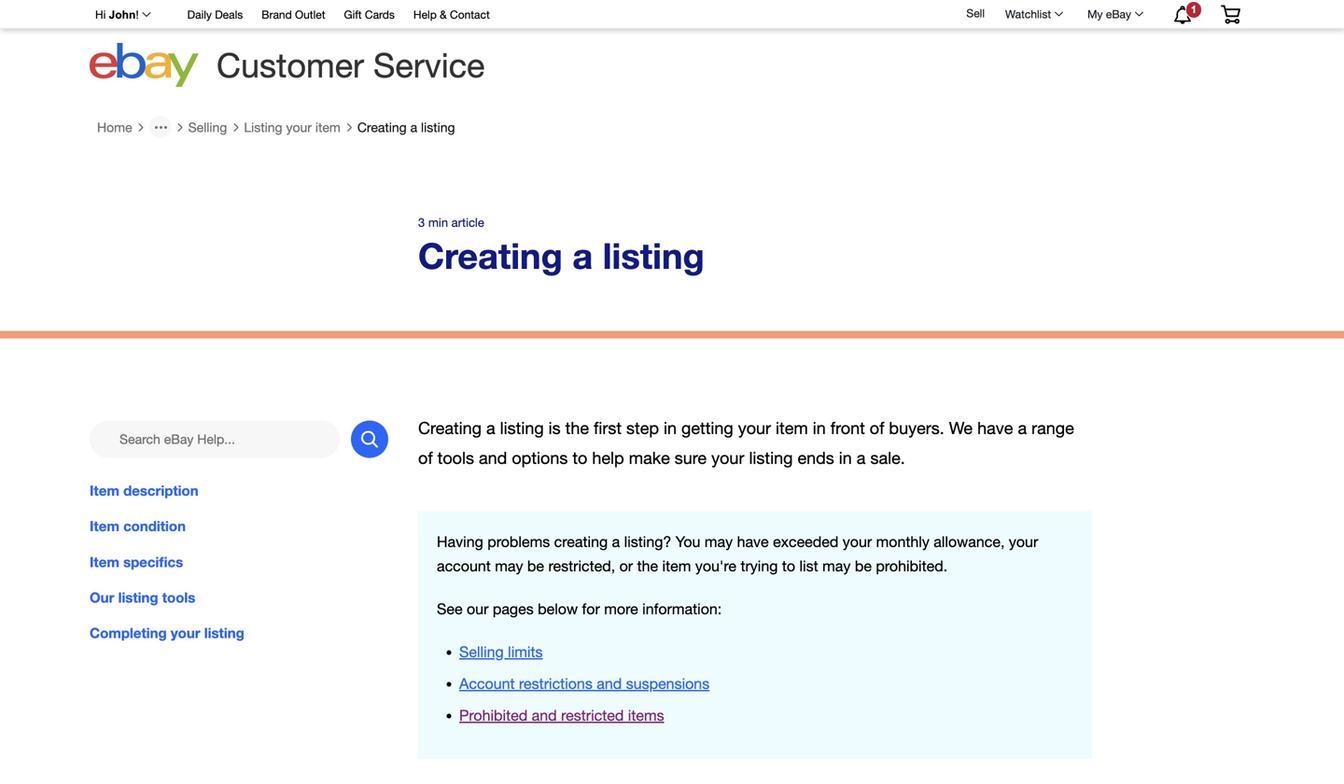 Task type: locate. For each thing, give the bounding box(es) containing it.
be
[[528, 557, 544, 575], [855, 557, 872, 575]]

0 horizontal spatial item
[[316, 119, 341, 135]]

2 item from the top
[[90, 518, 119, 535]]

0 horizontal spatial tools
[[162, 589, 195, 606]]

selling left the listing
[[188, 119, 227, 135]]

home
[[97, 119, 132, 135]]

the right "is"
[[566, 419, 589, 438]]

2 vertical spatial item
[[663, 557, 691, 575]]

2 horizontal spatial and
[[597, 675, 622, 692]]

Search eBay Help... text field
[[90, 421, 340, 458]]

creating inside 'link'
[[358, 119, 407, 135]]

in left front
[[813, 419, 826, 438]]

creating
[[358, 119, 407, 135], [418, 234, 563, 276], [418, 419, 482, 438]]

listing
[[421, 119, 455, 135], [603, 234, 705, 276], [500, 419, 544, 438], [749, 448, 793, 468], [118, 589, 158, 606], [204, 625, 244, 641]]

the right the or
[[637, 557, 659, 575]]

item up item condition
[[90, 483, 119, 499]]

information:
[[643, 600, 722, 618]]

and up the "restricted"
[[597, 675, 622, 692]]

contact
[[450, 8, 490, 21]]

0 vertical spatial have
[[978, 419, 1014, 438]]

item inside item condition link
[[90, 518, 119, 535]]

item right the listing
[[316, 119, 341, 135]]

listing
[[244, 119, 283, 135]]

restricted
[[561, 707, 624, 724]]

1 vertical spatial and
[[597, 675, 622, 692]]

1 vertical spatial have
[[737, 533, 769, 550]]

0 horizontal spatial of
[[418, 448, 433, 468]]

and inside creating a listing is the first step in getting your item in front of buyers. we have a range of tools and options to help make sure your listing ends in a sale.
[[479, 448, 507, 468]]

1 horizontal spatial and
[[532, 707, 557, 724]]

0 vertical spatial item
[[316, 119, 341, 135]]

0 horizontal spatial have
[[737, 533, 769, 550]]

0 vertical spatial to
[[573, 448, 588, 468]]

item for item description
[[90, 483, 119, 499]]

0 horizontal spatial be
[[528, 557, 544, 575]]

exceeded
[[773, 533, 839, 550]]

item
[[316, 119, 341, 135], [776, 419, 809, 438], [663, 557, 691, 575]]

1 item from the top
[[90, 483, 119, 499]]

may right list
[[823, 557, 851, 575]]

1 horizontal spatial tools
[[438, 448, 474, 468]]

0 vertical spatial tools
[[438, 448, 474, 468]]

selling limits
[[459, 643, 543, 661]]

gift cards
[[344, 8, 395, 21]]

see
[[437, 600, 463, 618]]

be left prohibited.
[[855, 557, 872, 575]]

3 item from the top
[[90, 554, 119, 570]]

0 horizontal spatial and
[[479, 448, 507, 468]]

item down "you" at the right of page
[[663, 557, 691, 575]]

your right the listing
[[286, 119, 312, 135]]

to left list
[[783, 557, 796, 575]]

have up trying
[[737, 533, 769, 550]]

daily deals link
[[187, 5, 243, 26]]

have
[[978, 419, 1014, 438], [737, 533, 769, 550]]

description
[[123, 483, 199, 499]]

is
[[549, 419, 561, 438]]

daily deals
[[187, 8, 243, 21]]

item description link
[[90, 481, 389, 501]]

item inside item specifics link
[[90, 554, 119, 570]]

item inside item description link
[[90, 483, 119, 499]]

item up the ends
[[776, 419, 809, 438]]

1 vertical spatial tools
[[162, 589, 195, 606]]

1 vertical spatial to
[[783, 557, 796, 575]]

and down restrictions
[[532, 707, 557, 724]]

outlet
[[295, 8, 325, 21]]

to
[[573, 448, 588, 468], [783, 557, 796, 575]]

ebay
[[1107, 7, 1132, 21]]

1 horizontal spatial to
[[783, 557, 796, 575]]

your down our listing tools
[[171, 625, 200, 641]]

creating
[[554, 533, 608, 550]]

and
[[479, 448, 507, 468], [597, 675, 622, 692], [532, 707, 557, 724]]

2 vertical spatial item
[[90, 554, 119, 570]]

1 vertical spatial selling
[[459, 643, 504, 661]]

prohibited.
[[876, 557, 948, 575]]

having
[[437, 533, 484, 550]]

problems
[[488, 533, 550, 550]]

be down problems
[[528, 557, 544, 575]]

listing?
[[624, 533, 672, 550]]

you're
[[696, 557, 737, 575]]

selling up account at the left of page
[[459, 643, 504, 661]]

customer
[[217, 45, 364, 85]]

1 horizontal spatial may
[[705, 533, 733, 550]]

tools
[[438, 448, 474, 468], [162, 589, 195, 606]]

tools up having
[[438, 448, 474, 468]]

options
[[512, 448, 568, 468]]

1 vertical spatial the
[[637, 557, 659, 575]]

selling
[[188, 119, 227, 135], [459, 643, 504, 661]]

1 horizontal spatial item
[[663, 557, 691, 575]]

0 vertical spatial item
[[90, 483, 119, 499]]

1 horizontal spatial in
[[813, 419, 826, 438]]

suspensions
[[626, 675, 710, 692]]

creating inside creating a listing is the first step in getting your item in front of buyers. we have a range of tools and options to help make sure your listing ends in a sale.
[[418, 419, 482, 438]]

we
[[950, 419, 973, 438]]

completing
[[90, 625, 167, 641]]

1
[[1192, 4, 1197, 15]]

sure
[[675, 448, 707, 468]]

0 vertical spatial selling
[[188, 119, 227, 135]]

or
[[620, 557, 633, 575]]

1 vertical spatial of
[[418, 448, 433, 468]]

may down problems
[[495, 557, 523, 575]]

gift
[[344, 8, 362, 21]]

the
[[566, 419, 589, 438], [637, 557, 659, 575]]

to inside creating a listing is the first step in getting your item in front of buyers. we have a range of tools and options to help make sure your listing ends in a sale.
[[573, 448, 588, 468]]

your shopping cart image
[[1221, 5, 1242, 24]]

of
[[870, 419, 885, 438], [418, 448, 433, 468]]

1 vertical spatial item
[[90, 518, 119, 535]]

ends
[[798, 448, 835, 468]]

our
[[90, 589, 114, 606]]

item specifics link
[[90, 552, 389, 572]]

1 vertical spatial item
[[776, 419, 809, 438]]

may up the you're
[[705, 533, 733, 550]]

0 vertical spatial and
[[479, 448, 507, 468]]

gift cards link
[[344, 5, 395, 26]]

restricted,
[[549, 557, 616, 575]]

in right step
[[664, 419, 677, 438]]

your
[[286, 119, 312, 135], [738, 419, 771, 438], [712, 448, 745, 468], [843, 533, 872, 550], [1009, 533, 1039, 550], [171, 625, 200, 641]]

tools inside creating a listing is the first step in getting your item in front of buyers. we have a range of tools and options to help make sure your listing ends in a sale.
[[438, 448, 474, 468]]

item up item specifics
[[90, 518, 119, 535]]

selling limits link
[[459, 643, 543, 661]]

to left the help
[[573, 448, 588, 468]]

creating for creating a listing
[[358, 119, 407, 135]]

in
[[664, 419, 677, 438], [813, 419, 826, 438], [839, 448, 852, 468]]

item
[[90, 483, 119, 499], [90, 518, 119, 535], [90, 554, 119, 570]]

1 vertical spatial creating
[[418, 234, 563, 276]]

1 be from the left
[[528, 557, 544, 575]]

brand
[[262, 8, 292, 21]]

have right the we
[[978, 419, 1014, 438]]

creating a listing link
[[358, 119, 455, 135]]

item up our
[[90, 554, 119, 570]]

see our pages below for more information:
[[437, 600, 722, 618]]

monthly
[[877, 533, 930, 550]]

cards
[[365, 8, 395, 21]]

specifics
[[123, 554, 183, 570]]

1 horizontal spatial have
[[978, 419, 1014, 438]]

1 horizontal spatial the
[[637, 557, 659, 575]]

0 vertical spatial the
[[566, 419, 589, 438]]

listing your item link
[[244, 119, 341, 135]]

0 horizontal spatial to
[[573, 448, 588, 468]]

tools up completing your listing
[[162, 589, 195, 606]]

brand outlet
[[262, 8, 325, 21]]

0 vertical spatial of
[[870, 419, 885, 438]]

0 vertical spatial creating
[[358, 119, 407, 135]]

deals
[[215, 8, 243, 21]]

may
[[705, 533, 733, 550], [495, 557, 523, 575], [823, 557, 851, 575]]

2 horizontal spatial item
[[776, 419, 809, 438]]

item inside having problems creating a listing? you may have exceeded your monthly allowance, your account may be restricted, or the item you're trying to list may be prohibited.
[[663, 557, 691, 575]]

range
[[1032, 419, 1075, 438]]

buyers.
[[890, 419, 945, 438]]

0 horizontal spatial the
[[566, 419, 589, 438]]

and left options
[[479, 448, 507, 468]]

&
[[440, 8, 447, 21]]

0 horizontal spatial may
[[495, 557, 523, 575]]

0 horizontal spatial in
[[664, 419, 677, 438]]

prohibited and restricted items
[[459, 707, 665, 724]]

2 vertical spatial creating
[[418, 419, 482, 438]]

your down getting
[[712, 448, 745, 468]]

in right the ends
[[839, 448, 852, 468]]

1 horizontal spatial selling
[[459, 643, 504, 661]]

1 horizontal spatial be
[[855, 557, 872, 575]]

0 horizontal spatial selling
[[188, 119, 227, 135]]



Task type: describe. For each thing, give the bounding box(es) containing it.
account
[[459, 675, 515, 692]]

the inside having problems creating a listing? you may have exceeded your monthly allowance, your account may be restricted, or the item you're trying to list may be prohibited.
[[637, 557, 659, 575]]

brand outlet link
[[262, 5, 325, 26]]

our
[[467, 600, 489, 618]]

home link
[[97, 119, 132, 135]]

2 horizontal spatial may
[[823, 557, 851, 575]]

list
[[800, 557, 819, 575]]

help
[[414, 8, 437, 21]]

to inside having problems creating a listing? you may have exceeded your monthly allowance, your account may be restricted, or the item you're trying to list may be prohibited.
[[783, 557, 796, 575]]

below
[[538, 600, 578, 618]]

the inside creating a listing is the first step in getting your item in front of buyers. we have a range of tools and options to help make sure your listing ends in a sale.
[[566, 419, 589, 438]]

2 horizontal spatial in
[[839, 448, 852, 468]]

3 min article creating a listing
[[418, 215, 705, 276]]

help & contact
[[414, 8, 490, 21]]

listing your item
[[244, 119, 341, 135]]

item condition link
[[90, 516, 389, 537]]

customer service
[[217, 45, 485, 85]]

my
[[1088, 7, 1103, 21]]

your inside completing your listing link
[[171, 625, 200, 641]]

front
[[831, 419, 866, 438]]

limits
[[508, 643, 543, 661]]

completing your listing
[[90, 625, 244, 641]]

for
[[582, 600, 600, 618]]

have inside having problems creating a listing? you may have exceeded your monthly allowance, your account may be restricted, or the item you're trying to list may be prohibited.
[[737, 533, 769, 550]]

hi
[[95, 8, 106, 21]]

1 horizontal spatial of
[[870, 419, 885, 438]]

pages
[[493, 600, 534, 618]]

service
[[374, 45, 485, 85]]

creating a listing main content
[[0, 108, 1345, 759]]

selling for selling 'link'
[[188, 119, 227, 135]]

item description
[[90, 483, 199, 499]]

your right allowance,
[[1009, 533, 1039, 550]]

1 button
[[1158, 1, 1207, 27]]

allowance,
[[934, 533, 1005, 550]]

completing your listing link
[[90, 623, 389, 643]]

a inside 'link'
[[411, 119, 418, 135]]

customer service banner
[[85, 0, 1255, 93]]

account navigation
[[85, 0, 1255, 29]]

creating a listing is the first step in getting your item in front of buyers. we have a range of tools and options to help make sure your listing ends in a sale.
[[418, 419, 1075, 468]]

!
[[136, 8, 139, 21]]

you
[[676, 533, 701, 550]]

step
[[627, 419, 659, 438]]

having problems creating a listing? you may have exceeded your monthly allowance, your account may be restricted, or the item you're trying to list may be prohibited.
[[437, 533, 1039, 575]]

more
[[604, 600, 639, 618]]

listing inside 'link'
[[421, 119, 455, 135]]

item for item specifics
[[90, 554, 119, 570]]

condition
[[123, 518, 186, 535]]

help
[[592, 448, 625, 468]]

creating inside 3 min article creating a listing
[[418, 234, 563, 276]]

your left monthly
[[843, 533, 872, 550]]

hi john !
[[95, 8, 139, 21]]

sale.
[[871, 448, 906, 468]]

2 vertical spatial and
[[532, 707, 557, 724]]

sell link
[[959, 7, 994, 20]]

article
[[452, 215, 485, 230]]

make
[[629, 448, 670, 468]]

a inside having problems creating a listing? you may have exceeded your monthly allowance, your account may be restricted, or the item you're trying to list may be prohibited.
[[612, 533, 620, 550]]

prohibited
[[459, 707, 528, 724]]

min
[[429, 215, 448, 230]]

selling for selling limits
[[459, 643, 504, 661]]

watchlist link
[[996, 3, 1072, 25]]

my ebay
[[1088, 7, 1132, 21]]

help & contact link
[[414, 5, 490, 26]]

3
[[418, 215, 425, 230]]

item specifics
[[90, 554, 183, 570]]

your right getting
[[738, 419, 771, 438]]

our listing tools link
[[90, 587, 389, 608]]

item condition
[[90, 518, 186, 535]]

creating a listing
[[358, 119, 455, 135]]

my ebay link
[[1078, 3, 1152, 25]]

item for item condition
[[90, 518, 119, 535]]

account restrictions and suspensions
[[459, 675, 710, 692]]

account
[[437, 557, 491, 575]]

restrictions
[[519, 675, 593, 692]]

account restrictions and suspensions link
[[459, 675, 710, 692]]

creating for creating a listing is the first step in getting your item in front of buyers. we have a range of tools and options to help make sure your listing ends in a sale.
[[418, 419, 482, 438]]

your inside listing your item link
[[286, 119, 312, 135]]

item inside listing your item link
[[316, 119, 341, 135]]

getting
[[682, 419, 734, 438]]

listing inside 3 min article creating a listing
[[603, 234, 705, 276]]

selling link
[[188, 119, 227, 135]]

items
[[628, 707, 665, 724]]

a inside 3 min article creating a listing
[[573, 234, 593, 276]]

2 be from the left
[[855, 557, 872, 575]]

watchlist
[[1006, 7, 1052, 21]]

item inside creating a listing is the first step in getting your item in front of buyers. we have a range of tools and options to help make sure your listing ends in a sale.
[[776, 419, 809, 438]]

john
[[109, 8, 136, 21]]

have inside creating a listing is the first step in getting your item in front of buyers. we have a range of tools and options to help make sure your listing ends in a sale.
[[978, 419, 1014, 438]]

prohibited and restricted items link
[[459, 707, 665, 724]]

first
[[594, 419, 622, 438]]

daily
[[187, 8, 212, 21]]

trying
[[741, 557, 778, 575]]



Task type: vqa. For each thing, say whether or not it's contained in the screenshot.
the Brand
yes



